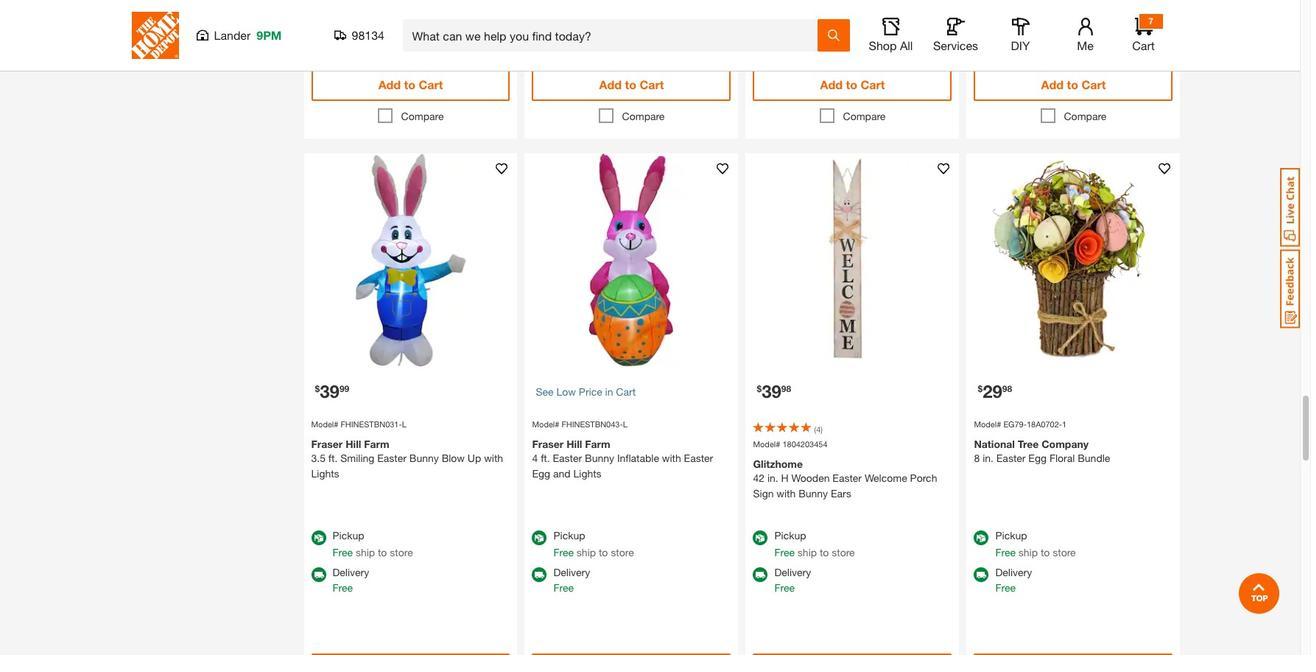 Task type: describe. For each thing, give the bounding box(es) containing it.
delivery free for $ 39 99
[[333, 566, 369, 594]]

98134 button
[[334, 28, 385, 43]]

4 ft. easter bunny inflatable with easter egg and lights image
[[525, 154, 739, 367]]

eg79-
[[1004, 420, 1027, 429]]

pickup free ship to store for $ 39 98
[[775, 529, 855, 558]]

ft. for easter
[[541, 452, 550, 464]]

39 for $ 39 99
[[320, 381, 340, 402]]

easter inside fraser hill farm 3.5 ft. smiling easter bunny blow up with lights
[[377, 452, 407, 464]]

bundle
[[1078, 452, 1111, 464]]

services button
[[933, 18, 980, 53]]

blow
[[442, 452, 465, 464]]

ears
[[831, 487, 852, 500]]

shop
[[869, 38, 897, 52]]

4 inside fraser hill farm 4 ft. easter bunny inflatable with easter egg and lights
[[532, 452, 538, 464]]

glitzhome 42 in. h wooden easter welcome porch sign with bunny ears
[[753, 457, 938, 500]]

h
[[782, 472, 789, 484]]

easter right inflatable
[[684, 452, 714, 464]]

compare for 4th the add to cart button
[[1065, 110, 1107, 123]]

$ for $ 39 98
[[757, 383, 762, 394]]

in. inside national tree company 8 in. easter egg floral bundle
[[983, 452, 994, 464]]

model# eg79-18a0702-1
[[975, 420, 1067, 429]]

farm for easter
[[364, 438, 390, 450]]

cart 7
[[1133, 15, 1155, 52]]

bunny inside fraser hill farm 4 ft. easter bunny inflatable with easter egg and lights
[[585, 452, 615, 464]]

1 add to cart button from the left
[[311, 69, 510, 101]]

2 add to cart from the left
[[600, 78, 664, 92]]

model# for fraser hill farm 3.5 ft. smiling easter bunny blow up with lights
[[311, 420, 339, 429]]

1 available for pickup image from the left
[[532, 530, 547, 545]]

the home depot logo image
[[132, 12, 179, 59]]

99
[[340, 383, 349, 394]]

diy
[[1012, 38, 1031, 52]]

lander 9pm
[[214, 28, 282, 42]]

floral
[[1050, 452, 1075, 464]]

$ for $ 29 98
[[978, 383, 983, 394]]

available for pickup image for 39
[[753, 530, 768, 545]]

4 add from the left
[[1042, 78, 1064, 92]]

1 add from the left
[[379, 78, 401, 92]]

up
[[468, 452, 481, 464]]

hill for smiling
[[346, 438, 361, 450]]

fraser for 4
[[532, 438, 564, 450]]

store for $ 29 98
[[1053, 546, 1076, 558]]

fraser hill farm 3.5 ft. smiling easter bunny blow up with lights
[[311, 438, 503, 480]]

$ 29 98
[[978, 381, 1013, 402]]

in
[[605, 385, 613, 398]]

delivery for $ 39 98
[[775, 566, 812, 578]]

3 add from the left
[[821, 78, 843, 92]]

fraser hill farm 4 ft. easter bunny inflatable with easter egg and lights
[[532, 438, 714, 480]]

fhinestbn043-
[[562, 420, 623, 429]]

What can we help you find today? search field
[[412, 20, 817, 51]]

national
[[975, 438, 1015, 450]]

easter for national
[[997, 452, 1026, 464]]

$ for $ 39 99
[[315, 383, 320, 394]]

all
[[900, 38, 913, 52]]

4 add to cart from the left
[[1042, 78, 1106, 92]]

with inside fraser hill farm 3.5 ft. smiling easter bunny blow up with lights
[[484, 452, 503, 464]]

inflatable
[[617, 452, 660, 464]]

compare for 3rd the add to cart button from the left
[[843, 110, 886, 123]]

hill for easter
[[567, 438, 582, 450]]

available shipping image for $ 39 99
[[311, 567, 326, 582]]

3.5
[[311, 452, 326, 464]]

1 add to cart from the left
[[379, 78, 443, 92]]

lander
[[214, 28, 251, 42]]

low
[[557, 385, 576, 398]]

delivery for $ 29 98
[[996, 566, 1033, 578]]

fhinestbn031-
[[341, 420, 402, 429]]

42
[[753, 472, 765, 484]]

available for pickup image
[[311, 530, 326, 545]]

model# 1804203454
[[753, 439, 828, 449]]

sign
[[753, 487, 774, 500]]

2 pickup free ship to store from the left
[[554, 529, 634, 558]]

lights inside fraser hill farm 4 ft. easter bunny inflatable with easter egg and lights
[[574, 467, 602, 480]]

delivery free for $ 29 98
[[996, 566, 1033, 594]]

98134
[[352, 28, 385, 42]]

pickup free ship to store for $ 39 99
[[333, 529, 413, 558]]

2 add from the left
[[600, 78, 622, 92]]

with inside glitzhome 42 in. h wooden easter welcome porch sign with bunny ears
[[777, 487, 796, 500]]

ft. for smiling
[[329, 452, 338, 464]]

farm for bunny
[[585, 438, 611, 450]]

delivery free for $ 39 98
[[775, 566, 812, 594]]

4 add to cart button from the left
[[975, 69, 1174, 101]]



Task type: locate. For each thing, give the bounding box(es) containing it.
in. inside glitzhome 42 in. h wooden easter welcome porch sign with bunny ears
[[768, 472, 779, 484]]

model#
[[311, 420, 339, 429], [532, 420, 560, 429], [975, 420, 1002, 429], [753, 439, 781, 449]]

1 horizontal spatial 98
[[1003, 383, 1013, 394]]

pickup for $ 39 99
[[333, 529, 364, 542]]

3.5 ft. smiling easter bunny blow up with lights image
[[304, 154, 518, 367]]

in. left h
[[768, 472, 779, 484]]

3 pickup free ship to store from the left
[[775, 529, 855, 558]]

42 in. h wooden easter welcome porch sign with bunny ears image
[[746, 154, 960, 367]]

0 horizontal spatial 98
[[782, 383, 792, 394]]

delivery free
[[333, 566, 369, 594], [554, 566, 590, 594], [775, 566, 812, 594], [996, 566, 1033, 594]]

hill up smiling
[[346, 438, 361, 450]]

1 pickup from the left
[[333, 529, 364, 542]]

2 horizontal spatial available for pickup image
[[975, 530, 989, 545]]

98 for 29
[[1003, 383, 1013, 394]]

cart
[[1133, 38, 1155, 52], [419, 78, 443, 92], [640, 78, 664, 92], [861, 78, 885, 92], [1082, 78, 1106, 92], [616, 385, 636, 398]]

2 l from the left
[[623, 420, 628, 429]]

1 horizontal spatial available for pickup image
[[753, 530, 768, 545]]

1 vertical spatial 4
[[532, 452, 538, 464]]

shop all button
[[868, 18, 915, 53]]

diy button
[[997, 18, 1045, 53]]

$ 39 99
[[315, 381, 349, 402]]

company
[[1042, 438, 1089, 450]]

easter
[[377, 452, 407, 464], [553, 452, 582, 464], [684, 452, 714, 464], [997, 452, 1026, 464], [833, 472, 862, 484]]

ship
[[356, 546, 375, 558], [577, 546, 596, 558], [798, 546, 817, 558], [1019, 546, 1038, 558]]

18a0702-
[[1027, 420, 1063, 429]]

egg
[[1029, 452, 1047, 464], [532, 467, 551, 480]]

fraser for 3.5
[[311, 438, 343, 450]]

1804203454
[[783, 439, 828, 449]]

3 ship from the left
[[798, 546, 817, 558]]

easter up "ears"
[[833, 472, 862, 484]]

4 pickup from the left
[[996, 529, 1028, 542]]

hill inside fraser hill farm 3.5 ft. smiling easter bunny blow up with lights
[[346, 438, 361, 450]]

3 pickup from the left
[[775, 529, 807, 542]]

2 available shipping image from the left
[[975, 567, 989, 582]]

1 store from the left
[[390, 546, 413, 558]]

2 hill from the left
[[567, 438, 582, 450]]

lights inside fraser hill farm 3.5 ft. smiling easter bunny blow up with lights
[[311, 467, 339, 480]]

98 inside $ 29 98
[[1003, 383, 1013, 394]]

bunny
[[410, 452, 439, 464], [585, 452, 615, 464], [799, 487, 828, 500]]

me button
[[1062, 18, 1109, 53]]

$ inside $ 39 99
[[315, 383, 320, 394]]

39
[[320, 381, 340, 402], [762, 381, 782, 402]]

fraser inside fraser hill farm 3.5 ft. smiling easter bunny blow up with lights
[[311, 438, 343, 450]]

farm down fhinestbn043-
[[585, 438, 611, 450]]

8 in. easter egg floral bundle image
[[967, 154, 1181, 367]]

delivery for $ 39 99
[[333, 566, 369, 578]]

(
[[815, 425, 817, 434]]

easter right smiling
[[377, 452, 407, 464]]

0 horizontal spatial lights
[[311, 467, 339, 480]]

2 ft. from the left
[[541, 452, 550, 464]]

national tree company 8 in. easter egg floral bundle
[[975, 438, 1111, 464]]

29
[[983, 381, 1003, 402]]

see
[[536, 385, 554, 398]]

0 horizontal spatial in.
[[768, 472, 779, 484]]

model# up the glitzhome
[[753, 439, 781, 449]]

egg inside national tree company 8 in. easter egg floral bundle
[[1029, 452, 1047, 464]]

1 horizontal spatial ft.
[[541, 452, 550, 464]]

2 fraser from the left
[[532, 438, 564, 450]]

1 horizontal spatial 39
[[762, 381, 782, 402]]

with down h
[[777, 487, 796, 500]]

price
[[579, 385, 603, 398]]

1 l from the left
[[402, 420, 407, 429]]

l
[[402, 420, 407, 429], [623, 420, 628, 429]]

0 vertical spatial egg
[[1029, 452, 1047, 464]]

store
[[390, 546, 413, 558], [611, 546, 634, 558], [832, 546, 855, 558], [1053, 546, 1076, 558]]

add to cart down shop
[[821, 78, 885, 92]]

add to cart button down me
[[975, 69, 1174, 101]]

ship for $ 29 98
[[1019, 546, 1038, 558]]

2 $ from the left
[[757, 383, 762, 394]]

ft. inside fraser hill farm 3.5 ft. smiling easter bunny blow up with lights
[[329, 452, 338, 464]]

3 store from the left
[[832, 546, 855, 558]]

easter for glitzhome
[[833, 472, 862, 484]]

0 horizontal spatial $
[[315, 383, 320, 394]]

2 lights from the left
[[574, 467, 602, 480]]

1 horizontal spatial 4
[[817, 425, 821, 434]]

2 delivery free from the left
[[554, 566, 590, 594]]

easter inside glitzhome 42 in. h wooden easter welcome porch sign with bunny ears
[[833, 472, 862, 484]]

4 pickup free ship to store from the left
[[996, 529, 1076, 558]]

in.
[[983, 452, 994, 464], [768, 472, 779, 484]]

9pm
[[257, 28, 282, 42]]

1 ft. from the left
[[329, 452, 338, 464]]

$ inside $ 29 98
[[978, 383, 983, 394]]

98
[[782, 383, 792, 394], [1003, 383, 1013, 394]]

ship for $ 39 99
[[356, 546, 375, 558]]

model# down "see"
[[532, 420, 560, 429]]

2 horizontal spatial with
[[777, 487, 796, 500]]

store for $ 39 99
[[390, 546, 413, 558]]

1 lights from the left
[[311, 467, 339, 480]]

compare for 2nd the add to cart button from the left
[[622, 110, 665, 123]]

available for pickup image
[[532, 530, 547, 545], [753, 530, 768, 545], [975, 530, 989, 545]]

fraser up 3.5
[[311, 438, 343, 450]]

glitzhome
[[753, 457, 803, 470]]

0 horizontal spatial hill
[[346, 438, 361, 450]]

egg down tree
[[1029, 452, 1047, 464]]

39 up model# 1804203454
[[762, 381, 782, 402]]

2 ship from the left
[[577, 546, 596, 558]]

1 delivery from the left
[[333, 566, 369, 578]]

1
[[1063, 420, 1067, 429]]

ft. inside fraser hill farm 4 ft. easter bunny inflatable with easter egg and lights
[[541, 452, 550, 464]]

with right inflatable
[[662, 452, 681, 464]]

ship for $ 39 98
[[798, 546, 817, 558]]

with
[[484, 452, 503, 464], [662, 452, 681, 464], [777, 487, 796, 500]]

smiling
[[341, 452, 375, 464]]

fraser inside fraser hill farm 4 ft. easter bunny inflatable with easter egg and lights
[[532, 438, 564, 450]]

fraser up and
[[532, 438, 564, 450]]

2 store from the left
[[611, 546, 634, 558]]

easter for fraser
[[553, 452, 582, 464]]

3 compare from the left
[[843, 110, 886, 123]]

$ left 99
[[315, 383, 320, 394]]

tree
[[1018, 438, 1039, 450]]

model# for national tree company 8 in. easter egg floral bundle
[[975, 420, 1002, 429]]

see low price in cart
[[536, 385, 636, 398]]

1 horizontal spatial l
[[623, 420, 628, 429]]

pickup
[[333, 529, 364, 542], [554, 529, 586, 542], [775, 529, 807, 542], [996, 529, 1028, 542]]

3 $ from the left
[[978, 383, 983, 394]]

0 horizontal spatial bunny
[[410, 452, 439, 464]]

1 98 from the left
[[782, 383, 792, 394]]

available shipping image for $ 39 98
[[753, 567, 768, 582]]

add
[[379, 78, 401, 92], [600, 78, 622, 92], [821, 78, 843, 92], [1042, 78, 1064, 92]]

4 down the model# fhinestbn043-l
[[532, 452, 538, 464]]

ft. down the model# fhinestbn043-l
[[541, 452, 550, 464]]

1 hill from the left
[[346, 438, 361, 450]]

0 horizontal spatial available shipping image
[[311, 567, 326, 582]]

available shipping image
[[311, 567, 326, 582], [753, 567, 768, 582]]

egg left and
[[532, 467, 551, 480]]

ft. right 3.5
[[329, 452, 338, 464]]

farm
[[364, 438, 390, 450], [585, 438, 611, 450]]

farm down fhinestbn031-
[[364, 438, 390, 450]]

1 horizontal spatial hill
[[567, 438, 582, 450]]

7
[[1149, 15, 1154, 27]]

1 horizontal spatial egg
[[1029, 452, 1047, 464]]

4
[[817, 425, 821, 434], [532, 452, 538, 464]]

1 vertical spatial in.
[[768, 472, 779, 484]]

l for inflatable
[[623, 420, 628, 429]]

farm inside fraser hill farm 3.5 ft. smiling easter bunny blow up with lights
[[364, 438, 390, 450]]

hill down the model# fhinestbn043-l
[[567, 438, 582, 450]]

wooden
[[792, 472, 830, 484]]

fraser
[[311, 438, 343, 450], [532, 438, 564, 450]]

98 inside $ 39 98
[[782, 383, 792, 394]]

add to cart down 98134
[[379, 78, 443, 92]]

1 horizontal spatial with
[[662, 452, 681, 464]]

2 delivery from the left
[[554, 566, 590, 578]]

0 horizontal spatial egg
[[532, 467, 551, 480]]

easter inside national tree company 8 in. easter egg floral bundle
[[997, 452, 1026, 464]]

0 horizontal spatial 39
[[320, 381, 340, 402]]

1 horizontal spatial available shipping image
[[975, 567, 989, 582]]

delivery
[[333, 566, 369, 578], [554, 566, 590, 578], [775, 566, 812, 578], [996, 566, 1033, 578]]

l down see low price in cart button
[[623, 420, 628, 429]]

1 horizontal spatial bunny
[[585, 452, 615, 464]]

with inside fraser hill farm 4 ft. easter bunny inflatable with easter egg and lights
[[662, 452, 681, 464]]

1 farm from the left
[[364, 438, 390, 450]]

4 compare from the left
[[1065, 110, 1107, 123]]

0 vertical spatial in.
[[983, 452, 994, 464]]

1 39 from the left
[[320, 381, 340, 402]]

and
[[553, 467, 571, 480]]

bunny down wooden
[[799, 487, 828, 500]]

hill inside fraser hill farm 4 ft. easter bunny inflatable with easter egg and lights
[[567, 438, 582, 450]]

with right up
[[484, 452, 503, 464]]

bunny inside fraser hill farm 3.5 ft. smiling easter bunny blow up with lights
[[410, 452, 439, 464]]

3 available for pickup image from the left
[[975, 530, 989, 545]]

2 39 from the left
[[762, 381, 782, 402]]

to
[[404, 78, 416, 92], [625, 78, 637, 92], [846, 78, 858, 92], [1067, 78, 1079, 92], [378, 546, 387, 558], [599, 546, 608, 558], [820, 546, 829, 558], [1041, 546, 1050, 558]]

available for pickup image for 29
[[975, 530, 989, 545]]

easter up and
[[553, 452, 582, 464]]

3 add to cart button from the left
[[753, 69, 952, 101]]

store for $ 39 98
[[832, 546, 855, 558]]

0 horizontal spatial available for pickup image
[[532, 530, 547, 545]]

1 horizontal spatial fraser
[[532, 438, 564, 450]]

porch
[[911, 472, 938, 484]]

bunny left the blow
[[410, 452, 439, 464]]

$ up model# 1804203454
[[757, 383, 762, 394]]

0 horizontal spatial 4
[[532, 452, 538, 464]]

available shipping image for fraser hill farm 4 ft. easter bunny inflatable with easter egg and lights
[[532, 567, 547, 582]]

add to cart down me
[[1042, 78, 1106, 92]]

free
[[333, 546, 353, 558], [554, 546, 574, 558], [775, 546, 795, 558], [996, 546, 1016, 558], [333, 581, 353, 594], [554, 581, 574, 594], [775, 581, 795, 594], [996, 581, 1016, 594]]

3 delivery free from the left
[[775, 566, 812, 594]]

hill
[[346, 438, 361, 450], [567, 438, 582, 450]]

0 horizontal spatial with
[[484, 452, 503, 464]]

1 $ from the left
[[315, 383, 320, 394]]

1 horizontal spatial $
[[757, 383, 762, 394]]

model# up national
[[975, 420, 1002, 429]]

1 fraser from the left
[[311, 438, 343, 450]]

39 up model# fhinestbn031-l
[[320, 381, 340, 402]]

4 delivery free from the left
[[996, 566, 1033, 594]]

services
[[934, 38, 979, 52]]

bunny inside glitzhome 42 in. h wooden easter welcome porch sign with bunny ears
[[799, 487, 828, 500]]

available shipping image
[[532, 567, 547, 582], [975, 567, 989, 582]]

compare for first the add to cart button from left
[[401, 110, 444, 123]]

2 available for pickup image from the left
[[753, 530, 768, 545]]

1 vertical spatial egg
[[532, 467, 551, 480]]

1 compare from the left
[[401, 110, 444, 123]]

$ 39 98
[[757, 381, 792, 402]]

cart inside button
[[616, 385, 636, 398]]

$
[[315, 383, 320, 394], [757, 383, 762, 394], [978, 383, 983, 394]]

8
[[975, 452, 980, 464]]

me
[[1078, 38, 1094, 52]]

see low price in cart button
[[536, 378, 728, 406]]

live chat image
[[1281, 168, 1301, 247]]

pickup for $ 29 98
[[996, 529, 1028, 542]]

ft.
[[329, 452, 338, 464], [541, 452, 550, 464]]

0 horizontal spatial available shipping image
[[532, 567, 547, 582]]

add to cart button
[[311, 69, 510, 101], [532, 69, 731, 101], [753, 69, 952, 101], [975, 69, 1174, 101]]

lights
[[311, 467, 339, 480], [574, 467, 602, 480]]

0 horizontal spatial l
[[402, 420, 407, 429]]

4 up 1804203454
[[817, 425, 821, 434]]

add to cart
[[379, 78, 443, 92], [600, 78, 664, 92], [821, 78, 885, 92], [1042, 78, 1106, 92]]

compare
[[401, 110, 444, 123], [622, 110, 665, 123], [843, 110, 886, 123], [1065, 110, 1107, 123]]

98 up model# 1804203454
[[782, 383, 792, 394]]

add to cart button down shop
[[753, 69, 952, 101]]

shop all
[[869, 38, 913, 52]]

4 store from the left
[[1053, 546, 1076, 558]]

)
[[821, 425, 823, 434]]

l for bunny
[[402, 420, 407, 429]]

model# fhinestbn043-l
[[532, 420, 628, 429]]

1 pickup free ship to store from the left
[[333, 529, 413, 558]]

2 horizontal spatial bunny
[[799, 487, 828, 500]]

39 for $ 39 98
[[762, 381, 782, 402]]

model# for fraser hill farm 4 ft. easter bunny inflatable with easter egg and lights
[[532, 420, 560, 429]]

1 available shipping image from the left
[[532, 567, 547, 582]]

2 horizontal spatial $
[[978, 383, 983, 394]]

l up fraser hill farm 3.5 ft. smiling easter bunny blow up with lights
[[402, 420, 407, 429]]

98 for 39
[[782, 383, 792, 394]]

1 horizontal spatial farm
[[585, 438, 611, 450]]

$ inside $ 39 98
[[757, 383, 762, 394]]

feedback link image
[[1281, 249, 1301, 329]]

pickup free ship to store
[[333, 529, 413, 558], [554, 529, 634, 558], [775, 529, 855, 558], [996, 529, 1076, 558]]

add to cart down what can we help you find today? search field
[[600, 78, 664, 92]]

4 delivery from the left
[[996, 566, 1033, 578]]

1 available shipping image from the left
[[311, 567, 326, 582]]

0 vertical spatial 4
[[817, 425, 821, 434]]

0 horizontal spatial ft.
[[329, 452, 338, 464]]

4 ship from the left
[[1019, 546, 1038, 558]]

2 available shipping image from the left
[[753, 567, 768, 582]]

farm inside fraser hill farm 4 ft. easter bunny inflatable with easter egg and lights
[[585, 438, 611, 450]]

( 4 )
[[815, 425, 823, 434]]

pickup free ship to store for $ 29 98
[[996, 529, 1076, 558]]

0 horizontal spatial fraser
[[311, 438, 343, 450]]

1 horizontal spatial in.
[[983, 452, 994, 464]]

2 compare from the left
[[622, 110, 665, 123]]

welcome
[[865, 472, 908, 484]]

add to cart button down what can we help you find today? search field
[[532, 69, 731, 101]]

in. right 8
[[983, 452, 994, 464]]

1 horizontal spatial available shipping image
[[753, 567, 768, 582]]

1 delivery free from the left
[[333, 566, 369, 594]]

model# down $ 39 99
[[311, 420, 339, 429]]

pickup for $ 39 98
[[775, 529, 807, 542]]

1 horizontal spatial lights
[[574, 467, 602, 480]]

3 delivery from the left
[[775, 566, 812, 578]]

2 farm from the left
[[585, 438, 611, 450]]

bunny down fhinestbn043-
[[585, 452, 615, 464]]

3 add to cart from the left
[[821, 78, 885, 92]]

lights right and
[[574, 467, 602, 480]]

easter down national
[[997, 452, 1026, 464]]

$ up model# eg79-18a0702-1
[[978, 383, 983, 394]]

lights down 3.5
[[311, 467, 339, 480]]

2 98 from the left
[[1003, 383, 1013, 394]]

0 horizontal spatial farm
[[364, 438, 390, 450]]

available shipping image for national tree company 8 in. easter egg floral bundle
[[975, 567, 989, 582]]

2 add to cart button from the left
[[532, 69, 731, 101]]

1 ship from the left
[[356, 546, 375, 558]]

model# fhinestbn031-l
[[311, 420, 407, 429]]

98 up eg79-
[[1003, 383, 1013, 394]]

add to cart button down 98134
[[311, 69, 510, 101]]

2 pickup from the left
[[554, 529, 586, 542]]

egg inside fraser hill farm 4 ft. easter bunny inflatable with easter egg and lights
[[532, 467, 551, 480]]



Task type: vqa. For each thing, say whether or not it's contained in the screenshot.
ft. inside Fraser Hill Farm 4 ft. Easter Bunny Inflatable with Easter Egg and Lights
yes



